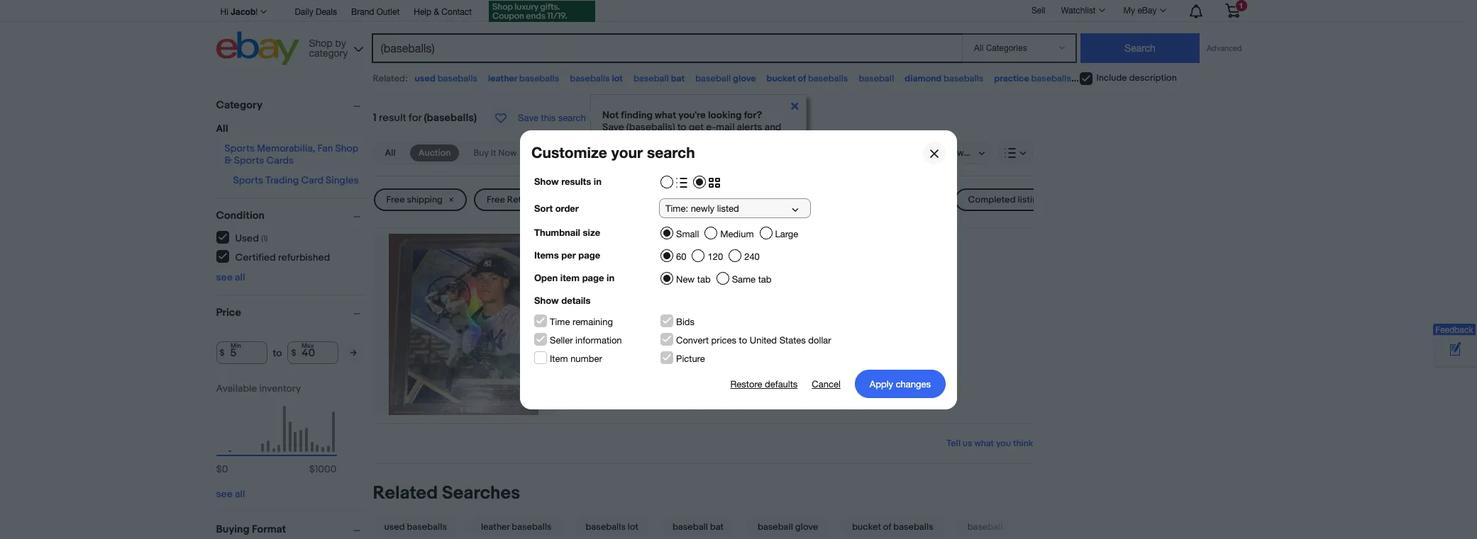Task type: describe. For each thing, give the bounding box(es) containing it.
save this search button
[[485, 106, 590, 131]]

show results in
[[534, 176, 602, 187]]

free returns link
[[474, 189, 564, 211]]

daily deals link
[[295, 5, 337, 21]]

to inside customize your search dialog
[[739, 335, 747, 346]]

watchlist link
[[1053, 2, 1112, 19]]

used inside "link"
[[384, 522, 405, 534]]

2 vertical spatial to
[[273, 347, 282, 359]]

see all for condition
[[216, 272, 245, 284]]

(1)
[[261, 234, 268, 243]]

information
[[575, 335, 622, 346]]

sports for sports trading card singles
[[233, 175, 263, 187]]

completed
[[968, 194, 1016, 206]]

items per page
[[534, 249, 600, 261]]

show for show results in
[[534, 176, 559, 187]]

topps
[[594, 245, 628, 260]]

save inside not finding what you're looking for? save (baseballs) to get e-mail alerts and updates on your ebay feed.
[[602, 121, 624, 133]]

leather baseballs link
[[464, 517, 569, 539]]

guarantee
[[641, 354, 693, 368]]

account navigation
[[216, 0, 1251, 24]]

free returns
[[487, 194, 539, 206]]

1 bid free shipping free returns authenticity guarantee
[[566, 309, 693, 368]]

$ 1000
[[309, 464, 337, 476]]

tooltip containing not finding what you're looking for?
[[590, 94, 807, 160]]

2
[[727, 245, 734, 260]]

buy
[[474, 148, 489, 159]]

feed.
[[701, 133, 726, 145]]

advanced
[[1207, 44, 1242, 53]]

0 vertical spatial glove
[[733, 73, 756, 84]]

0 vertical spatial baseballs lot
[[570, 73, 623, 84]]

listings
[[1018, 194, 1048, 206]]

practice
[[994, 73, 1029, 84]]

us
[[963, 439, 972, 450]]

banner containing sell
[[216, 0, 1251, 69]]

result
[[379, 111, 406, 125]]

see all for price
[[216, 489, 245, 501]]

shipping inside 1 bid free shipping free returns authenticity guarantee
[[590, 324, 632, 338]]

returns
[[590, 339, 624, 353]]

auction link
[[410, 145, 459, 162]]

e-
[[706, 121, 716, 133]]

my ebay
[[1124, 6, 1157, 16]]

prices
[[711, 335, 736, 346]]

1 for 1 bid free shipping free returns authenticity guarantee
[[566, 309, 569, 323]]

used baseballs link
[[373, 517, 464, 539]]

#43
[[763, 245, 786, 260]]

0 vertical spatial used
[[415, 73, 436, 84]]

available
[[216, 383, 257, 395]]

authenticity
[[579, 354, 639, 368]]

see for condition
[[216, 272, 233, 284]]

large
[[775, 229, 798, 239]]

sports trading card singles link
[[233, 175, 359, 187]]

category
[[216, 99, 262, 112]]

your shopping cart contains 1 item image
[[1224, 4, 1241, 18]]

customize your search dialog
[[0, 0, 1477, 540]]

1 horizontal spatial bucket
[[852, 522, 881, 534]]

buy it now link
[[465, 145, 525, 162]]

0 horizontal spatial certified
[[235, 252, 276, 264]]

feedback
[[1436, 325, 1473, 335]]

description
[[1129, 73, 1177, 84]]

1 vertical spatial all
[[385, 148, 396, 159]]

mail
[[716, 121, 735, 133]]

0 vertical spatial leather baseballs
[[488, 73, 559, 84]]

1 vertical spatial leather
[[481, 522, 510, 534]]

free up item number
[[566, 339, 587, 353]]

$ 0
[[216, 464, 228, 476]]

new tab
[[676, 274, 711, 285]]

what for you
[[974, 439, 994, 450]]

0 vertical spatial baseball glove
[[695, 73, 756, 84]]

states
[[780, 335, 806, 346]]

aaron
[[789, 245, 822, 260]]

$14.99
[[566, 289, 620, 311]]

& inside sports memorabilia, fan shop & sports cards
[[225, 155, 232, 167]]

completed listings link
[[955, 189, 1072, 211]]

rawlings baseballs
[[1082, 73, 1159, 84]]

get the coupon image
[[489, 1, 595, 22]]

now
[[498, 148, 517, 159]]

memorabilia,
[[257, 143, 315, 155]]

$ up buying format dropdown button
[[309, 464, 315, 476]]

to inside not finding what you're looking for? save (baseballs) to get e-mail alerts and updates on your ebay feed.
[[677, 121, 687, 133]]

see for price
[[216, 489, 233, 501]]

tell us what you think
[[947, 439, 1033, 450]]

outlet
[[377, 7, 400, 17]]

related:
[[373, 73, 408, 84]]

0 vertical spatial in
[[594, 176, 602, 187]]

page for item
[[582, 272, 604, 283]]

120
[[708, 252, 723, 262]]

1 vertical spatial certified refurbished
[[235, 252, 330, 264]]

free inside 'link'
[[386, 194, 405, 206]]

sports memorabilia, fan shop & sports cards
[[225, 143, 358, 167]]

1 horizontal spatial certified refurbished link
[[747, 189, 871, 211]]

help & contact
[[414, 7, 472, 17]]

sort order
[[534, 203, 579, 214]]

your inside dialog
[[611, 144, 643, 161]]

0 vertical spatial baseball bat
[[634, 73, 685, 84]]

brand outlet
[[351, 7, 400, 17]]

1 vertical spatial refurbished
[[278, 252, 330, 264]]

0 horizontal spatial all
[[216, 123, 228, 135]]

graph of available inventory between $5.0 and $40.0 image
[[216, 383, 337, 483]]

1 vertical spatial baseball bat
[[673, 522, 724, 534]]

none submit inside banner
[[1081, 33, 1200, 63]]

customize your search
[[531, 144, 695, 161]]

$ up buying
[[216, 464, 222, 476]]

daily deals
[[295, 7, 337, 17]]

you're
[[679, 109, 706, 121]]

label
[[661, 245, 691, 260]]

details
[[561, 295, 591, 306]]

0 horizontal spatial of
[[798, 73, 806, 84]]

updates
[[602, 133, 639, 145]]

not
[[602, 109, 619, 121]]

united
[[750, 335, 777, 346]]

brand outlet link
[[351, 5, 400, 21]]

sell link
[[1025, 5, 1052, 15]]

used link
[[681, 189, 740, 211]]

Maximum value $40 text field
[[288, 342, 339, 365]]

auction
[[418, 148, 451, 159]]

show details
[[534, 295, 591, 306]]

seller
[[550, 335, 573, 346]]

& inside account navigation
[[434, 7, 439, 17]]

0 horizontal spatial certified refurbished link
[[216, 250, 331, 264]]

watchlist
[[1061, 6, 1096, 16]]

free left returns
[[487, 194, 505, 206]]

25,
[[605, 234, 617, 245]]

cards
[[266, 155, 294, 167]]

buy it now
[[474, 148, 517, 159]]

show for show details
[[534, 295, 559, 306]]



Task type: locate. For each thing, give the bounding box(es) containing it.
leather
[[488, 73, 517, 84], [481, 522, 510, 534]]

leather baseballs down searches
[[481, 522, 552, 534]]

available inventory
[[216, 383, 301, 395]]

what
[[655, 109, 676, 121], [974, 439, 994, 450]]

0 vertical spatial &
[[434, 7, 439, 17]]

save this search
[[518, 113, 586, 123]]

format
[[252, 524, 286, 537]]

free down all link
[[386, 194, 405, 206]]

save inside button
[[518, 113, 538, 123]]

1 horizontal spatial ebay
[[1138, 6, 1157, 16]]

baseball bat
[[634, 73, 685, 84], [673, 522, 724, 534]]

1 vertical spatial used
[[384, 522, 405, 534]]

1 vertical spatial what
[[974, 439, 994, 450]]

search
[[558, 113, 586, 123], [647, 144, 695, 161]]

1 inside 1 bid free shipping free returns authenticity guarantee
[[566, 309, 569, 323]]

certified refurbished up large
[[760, 194, 847, 206]]

0 horizontal spatial used
[[384, 522, 405, 534]]

1 horizontal spatial baseball link
[[951, 517, 1020, 539]]

all
[[216, 123, 228, 135], [385, 148, 396, 159]]

0 horizontal spatial shipping
[[407, 194, 443, 206]]

2021
[[566, 245, 591, 260]]

singles
[[326, 175, 359, 187]]

1 vertical spatial all
[[235, 489, 245, 501]]

1 vertical spatial used
[[235, 232, 259, 244]]

$ up available
[[220, 348, 225, 359]]

/99
[[862, 245, 882, 260]]

to right "prices"
[[739, 335, 747, 346]]

1 see all button from the top
[[216, 272, 245, 284]]

baseballs lot
[[570, 73, 623, 84], [586, 522, 639, 534]]

number
[[571, 354, 602, 364]]

0 vertical spatial bucket of baseballs
[[767, 73, 848, 84]]

0 horizontal spatial baseball glove
[[695, 73, 756, 84]]

1 horizontal spatial save
[[602, 121, 624, 133]]

see
[[216, 272, 233, 284], [216, 489, 233, 501]]

leather baseballs inside leather baseballs link
[[481, 522, 552, 534]]

1 vertical spatial certified
[[235, 252, 276, 264]]

you
[[996, 439, 1011, 450]]

0 horizontal spatial &
[[225, 155, 232, 167]]

convert prices to united states dollar
[[676, 335, 831, 346]]

same
[[732, 274, 756, 285]]

save left this on the top left
[[518, 113, 538, 123]]

tab right new
[[697, 274, 711, 285]]

1 vertical spatial in
[[607, 272, 615, 283]]

tab for new tab
[[697, 274, 711, 285]]

my
[[1124, 6, 1135, 16]]

free shipping link
[[374, 189, 467, 211]]

see up price
[[216, 272, 233, 284]]

see down 0
[[216, 489, 233, 501]]

1 vertical spatial used baseballs
[[384, 522, 447, 534]]

1 vertical spatial certified refurbished link
[[216, 250, 331, 264]]

0 horizontal spatial tab
[[697, 274, 711, 285]]

0 vertical spatial lot
[[612, 73, 623, 84]]

Minimum value $5 text field
[[216, 342, 267, 365]]

lot inside baseballs lot link
[[628, 522, 639, 534]]

1 vertical spatial see all button
[[216, 489, 245, 501]]

search down get
[[647, 144, 695, 161]]

picture
[[676, 354, 705, 364]]

2 show from the top
[[534, 295, 559, 306]]

0 vertical spatial used baseballs
[[415, 73, 478, 84]]

time
[[550, 317, 570, 327]]

buying
[[216, 524, 250, 537]]

used
[[694, 194, 716, 206], [235, 232, 259, 244]]

1 horizontal spatial bucket of baseballs
[[852, 522, 933, 534]]

1 vertical spatial baseballs lot
[[586, 522, 639, 534]]

see all button for condition
[[216, 272, 245, 284]]

(baseballs) right not at the top of page
[[626, 121, 675, 133]]

2021 topps gold label class 2 blue #43 aaron judge /99 heading
[[566, 245, 882, 260]]

used baseballs inside "link"
[[384, 522, 447, 534]]

leather baseballs up the save this search button
[[488, 73, 559, 84]]

what left you're
[[655, 109, 676, 121]]

diamond
[[905, 73, 942, 84]]

1 horizontal spatial shipping
[[590, 324, 632, 338]]

all link
[[376, 145, 404, 162]]

0 horizontal spatial glove
[[733, 73, 756, 84]]

1 see all from the top
[[216, 272, 245, 284]]

1 horizontal spatial refurbished
[[799, 194, 847, 206]]

shop
[[335, 143, 358, 155]]

1 horizontal spatial lot
[[628, 522, 639, 534]]

certified refurbished link down (1)
[[216, 250, 331, 264]]

0 vertical spatial bat
[[671, 73, 685, 84]]

1 vertical spatial &
[[225, 155, 232, 167]]

condition
[[216, 209, 265, 223]]

all down result
[[385, 148, 396, 159]]

deals
[[316, 7, 337, 17]]

bid
[[572, 309, 587, 323]]

see all button down 0
[[216, 489, 245, 501]]

tab for same tab
[[758, 274, 772, 285]]

save up customize your search
[[602, 121, 624, 133]]

2 all from the top
[[235, 489, 245, 501]]

0 vertical spatial what
[[655, 109, 676, 121]]

Authenticity Guarantee text field
[[566, 353, 693, 368]]

your down "finding" in the top left of the page
[[611, 144, 643, 161]]

apply
[[870, 379, 893, 390]]

search inside dialog
[[647, 144, 695, 161]]

to
[[677, 121, 687, 133], [739, 335, 747, 346], [273, 347, 282, 359]]

remaining
[[573, 317, 613, 327]]

help
[[414, 7, 431, 17]]

2 tab from the left
[[758, 274, 772, 285]]

0 vertical spatial certified refurbished
[[760, 194, 847, 206]]

0 vertical spatial ebay
[[1138, 6, 1157, 16]]

page for per
[[578, 249, 600, 261]]

0 vertical spatial of
[[798, 73, 806, 84]]

& right "help"
[[434, 7, 439, 17]]

1 vertical spatial lot
[[628, 522, 639, 534]]

what right us
[[974, 439, 994, 450]]

sports trading card singles
[[233, 175, 359, 187]]

1 horizontal spatial tab
[[758, 274, 772, 285]]

1 vertical spatial of
[[883, 522, 891, 534]]

shipping up returns at the bottom
[[590, 324, 632, 338]]

what for you're
[[655, 109, 676, 121]]

2 see from the top
[[216, 489, 233, 501]]

page down oct
[[578, 249, 600, 261]]

baseball link for related searches
[[951, 517, 1020, 539]]

(baseballs) right 'for'
[[424, 111, 477, 125]]

used down related
[[384, 522, 405, 534]]

0 vertical spatial see all
[[216, 272, 245, 284]]

1 vertical spatial bat
[[710, 522, 724, 534]]

page up $14.99 at bottom
[[582, 272, 604, 283]]

Auction selected text field
[[418, 147, 451, 160]]

item number
[[550, 354, 602, 364]]

baseball link for related:
[[859, 73, 894, 84]]

1000
[[315, 464, 337, 476]]

fan
[[318, 143, 333, 155]]

certified refurbished link up large
[[747, 189, 871, 211]]

0 vertical spatial all
[[216, 123, 228, 135]]

0 vertical spatial used
[[694, 194, 716, 206]]

apply changes
[[870, 379, 931, 390]]

glove
[[733, 73, 756, 84], [795, 522, 818, 534]]

2 see all button from the top
[[216, 489, 245, 501]]

all down category
[[216, 123, 228, 135]]

items
[[534, 249, 559, 261]]

refurbished up aaron
[[799, 194, 847, 206]]

in right results
[[594, 176, 602, 187]]

class
[[693, 245, 724, 260]]

restore defaults button
[[730, 370, 798, 398]]

used right related:
[[415, 73, 436, 84]]

1 vertical spatial baseball glove
[[758, 522, 818, 534]]

blue
[[737, 245, 761, 260]]

rawlings
[[1082, 73, 1117, 84]]

1 vertical spatial shipping
[[590, 324, 632, 338]]

1 vertical spatial see
[[216, 489, 233, 501]]

customize
[[531, 144, 607, 161]]

baseballs lot link
[[569, 517, 656, 539]]

certified up large
[[760, 194, 797, 206]]

1 horizontal spatial 1
[[566, 309, 569, 323]]

1 tab from the left
[[697, 274, 711, 285]]

see all button for price
[[216, 489, 245, 501]]

to left maximum value $40 text box
[[273, 347, 282, 359]]

baseballs
[[438, 73, 478, 84], [519, 73, 559, 84], [570, 73, 610, 84], [808, 73, 848, 84], [944, 73, 984, 84], [1031, 73, 1071, 84], [1119, 73, 1159, 84], [407, 522, 447, 534], [512, 522, 552, 534], [586, 522, 626, 534], [893, 522, 933, 534]]

certified
[[760, 194, 797, 206], [235, 252, 276, 264]]

include description
[[1097, 73, 1177, 84]]

1 vertical spatial baseball link
[[951, 517, 1020, 539]]

search for save this search
[[558, 113, 586, 123]]

used up small
[[694, 194, 716, 206]]

0 vertical spatial page
[[578, 249, 600, 261]]

1 horizontal spatial to
[[677, 121, 687, 133]]

0 vertical spatial see all button
[[216, 272, 245, 284]]

1 horizontal spatial used
[[694, 194, 716, 206]]

all for price
[[235, 489, 245, 501]]

1 vertical spatial glove
[[795, 522, 818, 534]]

0 vertical spatial refurbished
[[799, 194, 847, 206]]

inventory
[[259, 383, 301, 395]]

1 horizontal spatial glove
[[795, 522, 818, 534]]

0 horizontal spatial (baseballs)
[[424, 111, 477, 125]]

1 horizontal spatial certified refurbished
[[760, 194, 847, 206]]

tab right same
[[758, 274, 772, 285]]

lot up not at the top of page
[[612, 73, 623, 84]]

leather up the save this search button
[[488, 73, 517, 84]]

leather baseballs
[[488, 73, 559, 84], [481, 522, 552, 534]]

seller information
[[550, 335, 622, 346]]

all up price
[[235, 272, 245, 284]]

1 horizontal spatial bat
[[710, 522, 724, 534]]

1 horizontal spatial search
[[647, 144, 695, 161]]

1 vertical spatial to
[[739, 335, 747, 346]]

0 horizontal spatial to
[[273, 347, 282, 359]]

1 see from the top
[[216, 272, 233, 284]]

1 horizontal spatial in
[[607, 272, 615, 283]]

1 all from the top
[[235, 272, 245, 284]]

& left cards
[[225, 155, 232, 167]]

baseballs inside "link"
[[407, 522, 447, 534]]

1 left result
[[373, 111, 377, 125]]

used baseballs down related
[[384, 522, 447, 534]]

show down open
[[534, 295, 559, 306]]

0 vertical spatial 1
[[373, 111, 377, 125]]

0 horizontal spatial bat
[[671, 73, 685, 84]]

lot left baseball bat link
[[628, 522, 639, 534]]

0 horizontal spatial bucket of baseballs
[[767, 73, 848, 84]]

price
[[216, 307, 241, 320]]

shipping inside 'link'
[[407, 194, 443, 206]]

small
[[676, 229, 699, 239]]

restore defaults
[[730, 379, 798, 390]]

search inside button
[[558, 113, 586, 123]]

0 horizontal spatial lot
[[612, 73, 623, 84]]

see all
[[216, 272, 245, 284], [216, 489, 245, 501]]

completed listings
[[968, 194, 1048, 206]]

0 vertical spatial shipping
[[407, 194, 443, 206]]

sold
[[566, 234, 585, 245]]

used baseballs up 1 result for (baseballs)
[[415, 73, 478, 84]]

what inside not finding what you're looking for? save (baseballs) to get e-mail alerts and updates on your ebay feed.
[[655, 109, 676, 121]]

used inside used link
[[694, 194, 716, 206]]

1 horizontal spatial of
[[883, 522, 891, 534]]

for?
[[744, 109, 762, 121]]

certified down used (1)
[[235, 252, 276, 264]]

tooltip
[[590, 94, 807, 160]]

shipping down auction selected text field
[[407, 194, 443, 206]]

card
[[301, 175, 323, 187]]

see all up price
[[216, 272, 245, 284]]

0
[[222, 464, 228, 476]]

$ up inventory
[[291, 348, 296, 359]]

1 horizontal spatial baseball glove
[[758, 522, 818, 534]]

used left (1)
[[235, 232, 259, 244]]

1 show from the top
[[534, 176, 559, 187]]

sports for sports memorabilia, fan shop & sports cards
[[225, 143, 255, 155]]

1 vertical spatial page
[[582, 272, 604, 283]]

get
[[689, 121, 704, 133]]

leather down searches
[[481, 522, 510, 534]]

refurbished down condition dropdown button
[[278, 252, 330, 264]]

related
[[373, 483, 438, 505]]

1 vertical spatial ebay
[[677, 133, 699, 145]]

1 vertical spatial show
[[534, 295, 559, 306]]

240
[[744, 252, 760, 262]]

0 horizontal spatial used
[[235, 232, 259, 244]]

all up buying
[[235, 489, 245, 501]]

my ebay link
[[1116, 2, 1172, 19]]

category button
[[216, 99, 366, 112]]

0 horizontal spatial save
[[518, 113, 538, 123]]

to left get
[[677, 121, 687, 133]]

1 horizontal spatial certified
[[760, 194, 797, 206]]

thumbnail size
[[534, 227, 600, 238]]

your inside not finding what you're looking for? save (baseballs) to get e-mail alerts and updates on your ebay feed.
[[655, 133, 675, 145]]

ebay inside not finding what you're looking for? save (baseballs) to get e-mail alerts and updates on your ebay feed.
[[677, 133, 699, 145]]

your right on
[[655, 133, 675, 145]]

(baseballs) inside not finding what you're looking for? save (baseballs) to get e-mail alerts and updates on your ebay feed.
[[626, 121, 675, 133]]

0 vertical spatial certified
[[760, 194, 797, 206]]

search right this on the top left
[[558, 113, 586, 123]]

None submit
[[1081, 33, 1200, 63]]

search for customize your search
[[647, 144, 695, 161]]

show up sort
[[534, 176, 559, 187]]

1 horizontal spatial used
[[415, 73, 436, 84]]

used for used (1)
[[235, 232, 259, 244]]

0 vertical spatial see
[[216, 272, 233, 284]]

free down the bid
[[566, 324, 587, 338]]

0 horizontal spatial 1
[[373, 111, 377, 125]]

2021 topps gold label class 2 blue #43 aaron judge /99 image
[[389, 234, 538, 416]]

see all down 0
[[216, 489, 245, 501]]

certified refurbished down (1)
[[235, 252, 330, 264]]

bids
[[676, 317, 695, 327]]

used for used
[[694, 194, 716, 206]]

1 vertical spatial 1
[[566, 309, 569, 323]]

gold
[[630, 245, 658, 260]]

1 vertical spatial bucket of baseballs
[[852, 522, 933, 534]]

all for condition
[[235, 272, 245, 284]]

$
[[220, 348, 225, 359], [291, 348, 296, 359], [216, 464, 222, 476], [309, 464, 315, 476]]

ebay down you're
[[677, 133, 699, 145]]

0 vertical spatial all
[[235, 272, 245, 284]]

1 left the bid
[[566, 309, 569, 323]]

ebay inside account navigation
[[1138, 6, 1157, 16]]

0 vertical spatial to
[[677, 121, 687, 133]]

in down topps
[[607, 272, 615, 283]]

page
[[578, 249, 600, 261], [582, 272, 604, 283]]

ebay right my
[[1138, 6, 1157, 16]]

contact
[[442, 7, 472, 17]]

0 vertical spatial bucket
[[767, 73, 796, 84]]

(baseballs)
[[424, 111, 477, 125], [626, 121, 675, 133]]

bat
[[671, 73, 685, 84], [710, 522, 724, 534]]

1 for 1 result for (baseballs)
[[373, 111, 377, 125]]

2 see all from the top
[[216, 489, 245, 501]]

1 horizontal spatial &
[[434, 7, 439, 17]]

condition button
[[216, 209, 366, 223]]

changes
[[896, 379, 931, 390]]

0 vertical spatial leather
[[488, 73, 517, 84]]

cancel
[[812, 379, 841, 390]]

it
[[491, 148, 496, 159]]

1 horizontal spatial (baseballs)
[[626, 121, 675, 133]]

finding
[[621, 109, 653, 121]]

banner
[[216, 0, 1251, 69]]

not finding what you're looking for? save (baseballs) to get e-mail alerts and updates on your ebay feed.
[[602, 109, 781, 145]]

see all button up price
[[216, 272, 245, 284]]

0 horizontal spatial baseball link
[[859, 73, 894, 84]]



Task type: vqa. For each thing, say whether or not it's contained in the screenshot.
the left Back
no



